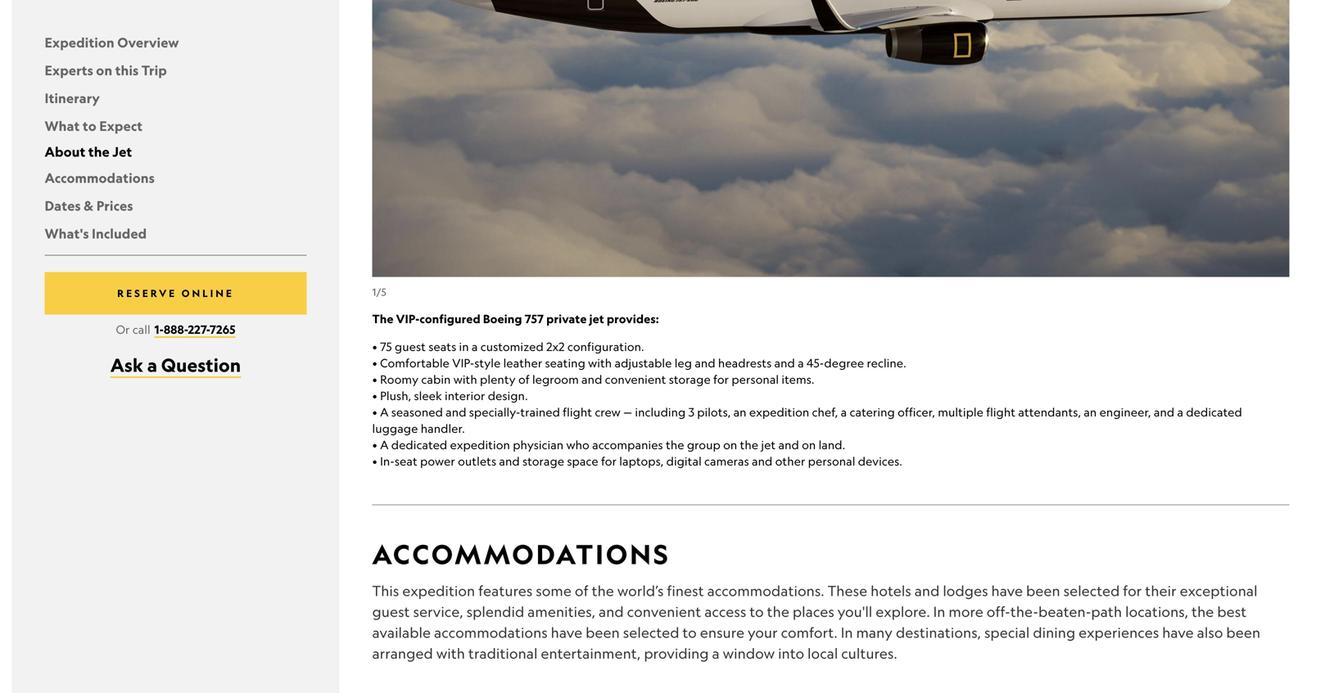 Task type: describe. For each thing, give the bounding box(es) containing it.
attendants,
[[1018, 405, 1081, 419]]

0 vertical spatial selected
[[1063, 583, 1120, 600]]

providing
[[644, 645, 709, 663]]

devices.
[[858, 455, 902, 469]]

and right leg
[[695, 356, 715, 370]]

available
[[372, 625, 431, 642]]

convenient inside the this expedition features some of the world's finest accommodations. these hotels and lodges have been selected for their exceptional guest service, splendid amenities, and convenient access to the places you'll explore. in more off-the-beaten-path locations, the best available accommodations have been selected to ensure your comfort. in many destinations, special dining experiences have also been arranged with traditional entertainment, providing a window into local cultures.
[[627, 604, 701, 621]]

a inside button
[[147, 354, 157, 377]]

ask
[[110, 354, 143, 377]]

configured
[[420, 312, 480, 326]]

best
[[1217, 604, 1247, 621]]

service,
[[413, 604, 463, 621]]

dates & prices
[[45, 197, 133, 214]]

their
[[1145, 583, 1177, 600]]

seats
[[428, 340, 456, 354]]

sleek
[[414, 389, 442, 403]]

explore.
[[876, 604, 930, 621]]

and up items. at the right of the page
[[774, 356, 795, 370]]

reserve online link
[[45, 272, 307, 315]]

catering
[[850, 405, 895, 419]]

boeing
[[483, 312, 522, 326]]

ensure
[[700, 625, 744, 642]]

space
[[567, 455, 598, 469]]

0 vertical spatial expedition
[[749, 405, 809, 419]]

about the jet link
[[45, 143, 132, 160]]

outlets
[[458, 455, 496, 469]]

question
[[161, 354, 241, 377]]

experts on this trip link
[[45, 62, 167, 79]]

lodges
[[943, 583, 988, 600]]

itinerary link
[[45, 90, 100, 106]]

and down seating
[[581, 373, 602, 387]]

dining
[[1033, 625, 1075, 642]]

1 horizontal spatial dedicated
[[1186, 405, 1242, 419]]

1 vertical spatial personal
[[808, 455, 855, 469]]

prices
[[96, 197, 133, 214]]

for inside the this expedition features some of the world's finest accommodations. these hotels and lodges have been selected for their exceptional guest service, splendid amenities, and convenient access to the places you'll explore. in more off-the-beaten-path locations, the best available accommodations have been selected to ensure your comfort. in many destinations, special dining experiences have also been arranged with traditional entertainment, providing a window into local cultures.
[[1123, 583, 1142, 600]]

1 horizontal spatial accommodations
[[372, 538, 670, 571]]

access
[[704, 604, 746, 621]]

2x2
[[546, 340, 565, 354]]

0 vertical spatial with
[[588, 356, 612, 370]]

—
[[623, 405, 632, 419]]

what
[[45, 118, 80, 134]]

jet inside • 75 guest seats in a customized 2x2 configuration. • comfortable vip-style leather seating with adjustable leg and headrests and a 45-degree recline. • roomy cabin with plenty of legroom and convenient storage for personal items. • plush, sleek interior design. • a seasoned and specially-trained flight crew — including 3 pilots, an expedition chef, a catering officer, multiple flight attendants, an engineer, and a dedicated luggage handler. • a dedicated expedition physician who accompanies the group on the jet and on land. • in-seat power outlets and storage space for laptops, digital cameras and other personal devices.
[[761, 438, 776, 452]]

what to expect link
[[45, 118, 143, 134]]

2 horizontal spatial to
[[749, 604, 764, 621]]

dates
[[45, 197, 81, 214]]

1 horizontal spatial storage
[[669, 373, 711, 387]]

1 vertical spatial expedition
[[450, 438, 510, 452]]

0 vertical spatial personal
[[732, 373, 779, 387]]

1-
[[154, 322, 164, 337]]

who
[[566, 438, 589, 452]]

expedition overview
[[45, 34, 179, 51]]

locations,
[[1125, 604, 1188, 621]]

vip- inside • 75 guest seats in a customized 2x2 configuration. • comfortable vip-style leather seating with adjustable leg and headrests and a 45-degree recline. • roomy cabin with plenty of legroom and convenient storage for personal items. • plush, sleek interior design. • a seasoned and specially-trained flight crew — including 3 pilots, an expedition chef, a catering officer, multiple flight attendants, an engineer, and a dedicated luggage handler. • a dedicated expedition physician who accompanies the group on the jet and on land. • in-seat power outlets and storage space for laptops, digital cameras and other personal devices.
[[452, 356, 474, 370]]

757
[[525, 312, 544, 326]]

75
[[380, 340, 392, 354]]

including
[[635, 405, 686, 419]]

/
[[376, 286, 381, 298]]

1 an from the left
[[733, 405, 747, 419]]

3 • from the top
[[372, 373, 377, 387]]

comfort.
[[781, 625, 838, 642]]

888-
[[164, 322, 188, 337]]

roomy
[[380, 373, 419, 387]]

1 vertical spatial for
[[601, 455, 617, 469]]

and up explore.
[[914, 583, 940, 600]]

the-
[[1010, 604, 1038, 621]]

ask a question button
[[110, 354, 241, 378]]

special
[[984, 625, 1030, 642]]

with inside the this expedition features some of the world's finest accommodations. these hotels and lodges have been selected for their exceptional guest service, splendid amenities, and convenient access to the places you'll explore. in more off-the-beaten-path locations, the best available accommodations have been selected to ensure your comfort. in many destinations, special dining experiences have also been arranged with traditional entertainment, providing a window into local cultures.
[[436, 645, 465, 663]]

guest inside • 75 guest seats in a customized 2x2 configuration. • comfortable vip-style leather seating with adjustable leg and headrests and a 45-degree recline. • roomy cabin with plenty of legroom and convenient storage for personal items. • plush, sleek interior design. • a seasoned and specially-trained flight crew — including 3 pilots, an expedition chef, a catering officer, multiple flight attendants, an engineer, and a dedicated luggage handler. • a dedicated expedition physician who accompanies the group on the jet and on land. • in-seat power outlets and storage space for laptops, digital cameras and other personal devices.
[[395, 340, 426, 354]]

power
[[420, 455, 455, 469]]

features
[[478, 583, 533, 600]]

convenient inside • 75 guest seats in a customized 2x2 configuration. • comfortable vip-style leather seating with adjustable leg and headrests and a 45-degree recline. • roomy cabin with plenty of legroom and convenient storage for personal items. • plush, sleek interior design. • a seasoned and specially-trained flight crew — including 3 pilots, an expedition chef, a catering officer, multiple flight attendants, an engineer, and a dedicated luggage handler. • a dedicated expedition physician who accompanies the group on the jet and on land. • in-seat power outlets and storage space for laptops, digital cameras and other personal devices.
[[605, 373, 666, 387]]

expedition overview link
[[45, 34, 179, 51]]

expedition inside the this expedition features some of the world's finest accommodations. these hotels and lodges have been selected for their exceptional guest service, splendid amenities, and convenient access to the places you'll explore. in more off-the-beaten-path locations, the best available accommodations have been selected to ensure your comfort. in many destinations, special dining experiences have also been arranged with traditional entertainment, providing a window into local cultures.
[[402, 583, 475, 600]]

0 horizontal spatial have
[[551, 625, 582, 642]]

private
[[546, 312, 587, 326]]

6 • from the top
[[372, 438, 377, 452]]

ask a question
[[110, 354, 241, 377]]

specially-
[[469, 405, 520, 419]]

seating
[[545, 356, 585, 370]]

and right engineer,
[[1154, 405, 1175, 419]]

in
[[459, 340, 469, 354]]

headrests
[[718, 356, 772, 370]]

and right outlets
[[499, 455, 520, 469]]

entertainment,
[[541, 645, 641, 663]]

4 • from the top
[[372, 389, 377, 403]]

customized
[[481, 340, 544, 354]]

online
[[181, 287, 234, 300]]

engineer,
[[1099, 405, 1151, 419]]

land.
[[819, 438, 845, 452]]

accommodations.
[[707, 583, 824, 600]]

items.
[[782, 373, 814, 387]]

0 horizontal spatial on
[[96, 62, 112, 79]]

officer,
[[898, 405, 935, 419]]

these
[[828, 583, 867, 600]]

arranged
[[372, 645, 433, 663]]

handler.
[[421, 422, 465, 436]]

multiple
[[938, 405, 983, 419]]

world's
[[617, 583, 664, 600]]

what's included
[[45, 225, 147, 242]]

pilots,
[[697, 405, 731, 419]]

0 vertical spatial vip-
[[396, 312, 420, 326]]

1
[[372, 286, 376, 298]]

interior
[[445, 389, 485, 403]]

jet
[[112, 143, 132, 160]]

more
[[949, 604, 983, 621]]

a left 45-
[[798, 356, 804, 370]]



Task type: locate. For each thing, give the bounding box(es) containing it.
in down you'll
[[841, 625, 853, 642]]

2 horizontal spatial been
[[1226, 625, 1260, 642]]

0 vertical spatial dedicated
[[1186, 405, 1242, 419]]

0 vertical spatial for
[[713, 373, 729, 387]]

2 horizontal spatial for
[[1123, 583, 1142, 600]]

the up cameras
[[740, 438, 758, 452]]

0 horizontal spatial an
[[733, 405, 747, 419]]

or
[[116, 323, 130, 337]]

been up the-
[[1026, 583, 1060, 600]]

places
[[793, 604, 834, 621]]

in up the destinations,
[[933, 604, 945, 621]]

1 horizontal spatial flight
[[986, 405, 1016, 419]]

2 horizontal spatial have
[[1162, 625, 1194, 642]]

crew
[[595, 405, 621, 419]]

to up about the jet link
[[83, 118, 96, 134]]

2 flight from the left
[[986, 405, 1016, 419]]

cameras
[[704, 455, 749, 469]]

jet up configuration.
[[589, 312, 604, 326]]

been down best
[[1226, 625, 1260, 642]]

1 horizontal spatial an
[[1084, 405, 1097, 419]]

1 horizontal spatial of
[[575, 583, 588, 600]]

1 horizontal spatial jet
[[761, 438, 776, 452]]

and down interior
[[446, 405, 466, 419]]

0 horizontal spatial selected
[[623, 625, 679, 642]]

this
[[115, 62, 139, 79]]

1 horizontal spatial for
[[713, 373, 729, 387]]

and left other
[[752, 455, 773, 469]]

on left land.
[[802, 438, 816, 452]]

• left roomy
[[372, 373, 377, 387]]

1 a from the top
[[380, 405, 389, 419]]

exceptional
[[1180, 583, 1258, 600]]

reserve
[[117, 287, 177, 300]]

physician
[[513, 438, 564, 452]]

vip- down in at left
[[452, 356, 474, 370]]

seasoned
[[391, 405, 443, 419]]

0 horizontal spatial in
[[841, 625, 853, 642]]

0 vertical spatial guest
[[395, 340, 426, 354]]

design.
[[488, 389, 528, 403]]

flight right multiple at the right bottom of page
[[986, 405, 1016, 419]]

0 horizontal spatial personal
[[732, 373, 779, 387]]

1 vertical spatial a
[[380, 438, 389, 452]]

1 vertical spatial accommodations
[[372, 538, 670, 571]]

0 vertical spatial to
[[83, 118, 96, 134]]

also
[[1197, 625, 1223, 642]]

expect
[[99, 118, 143, 134]]

with down configuration.
[[588, 356, 612, 370]]

to up "your"
[[749, 604, 764, 621]]

• up luggage
[[372, 405, 377, 419]]

0 vertical spatial accommodations
[[45, 169, 155, 186]]

off-
[[987, 604, 1010, 621]]

guest up comfortable
[[395, 340, 426, 354]]

flight left crew
[[563, 405, 592, 419]]

window
[[723, 645, 775, 663]]

of right some
[[575, 583, 588, 600]]

have
[[991, 583, 1023, 600], [551, 625, 582, 642], [1162, 625, 1194, 642]]

1 horizontal spatial to
[[682, 625, 697, 642]]

1 • from the top
[[372, 340, 377, 354]]

a down 'ensure'
[[712, 645, 720, 663]]

splendid
[[466, 604, 524, 621]]

of down leather
[[518, 373, 530, 387]]

2 vertical spatial with
[[436, 645, 465, 663]]

0 vertical spatial of
[[518, 373, 530, 387]]

a right chef,
[[841, 405, 847, 419]]

trip
[[141, 62, 167, 79]]

a side view of a jet with the national geographic logo flies above the clouds image
[[372, 0, 1289, 277]]

2 vertical spatial for
[[1123, 583, 1142, 600]]

45-
[[807, 356, 824, 370]]

0 horizontal spatial dedicated
[[391, 438, 447, 452]]

a right the ask
[[147, 354, 157, 377]]

luggage
[[372, 422, 418, 436]]

0 vertical spatial in
[[933, 604, 945, 621]]

what's
[[45, 225, 89, 242]]

on up cameras
[[723, 438, 737, 452]]

selected up path
[[1063, 583, 1120, 600]]

cabin
[[421, 373, 451, 387]]

accommodations down about the jet link
[[45, 169, 155, 186]]

an right pilots,
[[733, 405, 747, 419]]

2 a from the top
[[380, 438, 389, 452]]

comfortable
[[380, 356, 449, 370]]

1 horizontal spatial have
[[991, 583, 1023, 600]]

legroom
[[532, 373, 579, 387]]

• 75 guest seats in a customized 2x2 configuration. • comfortable vip-style leather seating with adjustable leg and headrests and a 45-degree recline. • roomy cabin with plenty of legroom and convenient storage for personal items. • plush, sleek interior design. • a seasoned and specially-trained flight crew — including 3 pilots, an expedition chef, a catering officer, multiple flight attendants, an engineer, and a dedicated luggage handler. • a dedicated expedition physician who accompanies the group on the jet and on land. • in-seat power outlets and storage space for laptops, digital cameras and other personal devices.
[[372, 340, 1242, 469]]

adjustable
[[615, 356, 672, 370]]

2 • from the top
[[372, 356, 377, 370]]

expedition up service, at the bottom of page
[[402, 583, 475, 600]]

accommodations
[[434, 625, 548, 642]]

trained
[[520, 405, 560, 419]]

1 horizontal spatial selected
[[1063, 583, 1120, 600]]

accommodations
[[45, 169, 155, 186], [372, 538, 670, 571]]

personal down land.
[[808, 455, 855, 469]]

destinations,
[[896, 625, 981, 642]]

• left in-
[[372, 455, 377, 469]]

to up "providing"
[[682, 625, 697, 642]]

2 vertical spatial to
[[682, 625, 697, 642]]

degree
[[824, 356, 864, 370]]

storage
[[669, 373, 711, 387], [522, 455, 564, 469]]

jet
[[589, 312, 604, 326], [761, 438, 776, 452]]

been up entertainment, on the left
[[586, 625, 620, 642]]

1-888-227-7265 link
[[154, 322, 235, 338]]

seat
[[395, 455, 417, 469]]

1 vertical spatial of
[[575, 583, 588, 600]]

0 vertical spatial convenient
[[605, 373, 666, 387]]

the down accommodations.
[[767, 604, 789, 621]]

0 horizontal spatial flight
[[563, 405, 592, 419]]

0 horizontal spatial vip-
[[396, 312, 420, 326]]

into
[[778, 645, 804, 663]]

0 horizontal spatial of
[[518, 373, 530, 387]]

1 horizontal spatial personal
[[808, 455, 855, 469]]

1 horizontal spatial vip-
[[452, 356, 474, 370]]

storage down leg
[[669, 373, 711, 387]]

convenient down finest
[[627, 604, 701, 621]]

jet up other
[[761, 438, 776, 452]]

beaten-
[[1038, 604, 1091, 621]]

1 vertical spatial guest
[[372, 604, 410, 621]]

with up interior
[[453, 373, 477, 387]]

• left plush,
[[372, 389, 377, 403]]

a inside the this expedition features some of the world's finest accommodations. these hotels and lodges have been selected for their exceptional guest service, splendid amenities, and convenient access to the places you'll explore. in more off-the-beaten-path locations, the best available accommodations have been selected to ensure your comfort. in many destinations, special dining experiences have also been arranged with traditional entertainment, providing a window into local cultures.
[[712, 645, 720, 663]]

expedition up outlets
[[450, 438, 510, 452]]

for down the accompanies
[[601, 455, 617, 469]]

an left engineer,
[[1084, 405, 1097, 419]]

configuration.
[[567, 340, 644, 354]]

2 vertical spatial expedition
[[402, 583, 475, 600]]

•
[[372, 340, 377, 354], [372, 356, 377, 370], [372, 373, 377, 387], [372, 389, 377, 403], [372, 405, 377, 419], [372, 438, 377, 452], [372, 455, 377, 469]]

for left their
[[1123, 583, 1142, 600]]

guest inside the this expedition features some of the world's finest accommodations. these hotels and lodges have been selected for their exceptional guest service, splendid amenities, and convenient access to the places you'll explore. in more off-the-beaten-path locations, the best available accommodations have been selected to ensure your comfort. in many destinations, special dining experiences have also been arranged with traditional entertainment, providing a window into local cultures.
[[372, 604, 410, 621]]

convenient down adjustable
[[605, 373, 666, 387]]

about
[[45, 143, 85, 160]]

the left jet
[[88, 143, 110, 160]]

accommodations up features
[[372, 538, 670, 571]]

with down service, at the bottom of page
[[436, 645, 465, 663]]

the up digital
[[666, 438, 684, 452]]

• left comfortable
[[372, 356, 377, 370]]

0 horizontal spatial for
[[601, 455, 617, 469]]

227-
[[188, 322, 210, 337]]

1 horizontal spatial in
[[933, 604, 945, 621]]

• down luggage
[[372, 438, 377, 452]]

plush,
[[380, 389, 411, 403]]

1 vertical spatial with
[[453, 373, 477, 387]]

with
[[588, 356, 612, 370], [453, 373, 477, 387], [436, 645, 465, 663]]

leather
[[503, 356, 542, 370]]

some
[[536, 583, 572, 600]]

1 vertical spatial vip-
[[452, 356, 474, 370]]

itinerary
[[45, 90, 100, 106]]

0 vertical spatial storage
[[669, 373, 711, 387]]

0 vertical spatial a
[[380, 405, 389, 419]]

hotels
[[871, 583, 911, 600]]

many
[[856, 625, 893, 642]]

the up also
[[1192, 604, 1214, 621]]

group
[[687, 438, 720, 452]]

1 horizontal spatial been
[[1026, 583, 1060, 600]]

dedicated
[[1186, 405, 1242, 419], [391, 438, 447, 452]]

local
[[807, 645, 838, 663]]

1 vertical spatial convenient
[[627, 604, 701, 621]]

0 horizontal spatial accommodations
[[45, 169, 155, 186]]

1 vertical spatial jet
[[761, 438, 776, 452]]

&
[[84, 197, 94, 214]]

0 horizontal spatial to
[[83, 118, 96, 134]]

convenient
[[605, 373, 666, 387], [627, 604, 701, 621]]

experts
[[45, 62, 93, 79]]

1 vertical spatial storage
[[522, 455, 564, 469]]

for down headrests
[[713, 373, 729, 387]]

guest
[[395, 340, 426, 354], [372, 604, 410, 621]]

1 flight from the left
[[563, 405, 592, 419]]

0 vertical spatial jet
[[589, 312, 604, 326]]

0 horizontal spatial been
[[586, 625, 620, 642]]

• left 75
[[372, 340, 377, 354]]

on
[[96, 62, 112, 79], [723, 438, 737, 452], [802, 438, 816, 452]]

2 horizontal spatial on
[[802, 438, 816, 452]]

this expedition features some of the world's finest accommodations. these hotels and lodges have been selected for their exceptional guest service, splendid amenities, and convenient access to the places you'll explore. in more off-the-beaten-path locations, the best available accommodations have been selected to ensure your comfort. in many destinations, special dining experiences have also been arranged with traditional entertainment, providing a window into local cultures.
[[372, 583, 1260, 663]]

7 • from the top
[[372, 455, 377, 469]]

on left the this on the top of the page
[[96, 62, 112, 79]]

and up other
[[778, 438, 799, 452]]

expedition down items. at the right of the page
[[749, 405, 809, 419]]

personal down headrests
[[732, 373, 779, 387]]

1 vertical spatial selected
[[623, 625, 679, 642]]

1 vertical spatial dedicated
[[391, 438, 447, 452]]

leg
[[675, 356, 692, 370]]

have down amenities,
[[551, 625, 582, 642]]

1 / 5
[[372, 286, 386, 298]]

1 vertical spatial to
[[749, 604, 764, 621]]

have up off-
[[991, 583, 1023, 600]]

have down locations, at bottom right
[[1162, 625, 1194, 642]]

cultures.
[[841, 645, 897, 663]]

a
[[472, 340, 478, 354], [147, 354, 157, 377], [798, 356, 804, 370], [841, 405, 847, 419], [1177, 405, 1183, 419], [712, 645, 720, 663]]

a up luggage
[[380, 405, 389, 419]]

a right engineer,
[[1177, 405, 1183, 419]]

a right in at left
[[472, 340, 478, 354]]

plenty
[[480, 373, 516, 387]]

traditional
[[468, 645, 538, 663]]

to
[[83, 118, 96, 134], [749, 604, 764, 621], [682, 625, 697, 642]]

storage down physician
[[522, 455, 564, 469]]

0 horizontal spatial jet
[[589, 312, 604, 326]]

1 horizontal spatial on
[[723, 438, 737, 452]]

guest down this
[[372, 604, 410, 621]]

chef,
[[812, 405, 838, 419]]

selected up "providing"
[[623, 625, 679, 642]]

5 • from the top
[[372, 405, 377, 419]]

what to expect
[[45, 118, 143, 134]]

accommodations link
[[45, 169, 155, 186]]

of inside the this expedition features some of the world's finest accommodations. these hotels and lodges have been selected for their exceptional guest service, splendid amenities, and convenient access to the places you'll explore. in more off-the-beaten-path locations, the best available accommodations have been selected to ensure your comfort. in many destinations, special dining experiences have also been arranged with traditional entertainment, providing a window into local cultures.
[[575, 583, 588, 600]]

reserve online
[[117, 287, 234, 300]]

3
[[688, 405, 694, 419]]

1 vertical spatial in
[[841, 625, 853, 642]]

finest
[[667, 583, 704, 600]]

you'll
[[838, 604, 872, 621]]

2 an from the left
[[1084, 405, 1097, 419]]

of inside • 75 guest seats in a customized 2x2 configuration. • comfortable vip-style leather seating with adjustable leg and headrests and a 45-degree recline. • roomy cabin with plenty of legroom and convenient storage for personal items. • plush, sleek interior design. • a seasoned and specially-trained flight crew — including 3 pilots, an expedition chef, a catering officer, multiple flight attendants, an engineer, and a dedicated luggage handler. • a dedicated expedition physician who accompanies the group on the jet and on land. • in-seat power outlets and storage space for laptops, digital cameras and other personal devices.
[[518, 373, 530, 387]]

and down world's at the bottom
[[599, 604, 624, 621]]

the left world's at the bottom
[[592, 583, 614, 600]]

0 horizontal spatial storage
[[522, 455, 564, 469]]

a up in-
[[380, 438, 389, 452]]

recline.
[[867, 356, 906, 370]]

or call 1-888-227-7265
[[116, 322, 235, 337]]

vip- right the
[[396, 312, 420, 326]]



Task type: vqa. For each thing, say whether or not it's contained in the screenshot.
the & to the right
no



